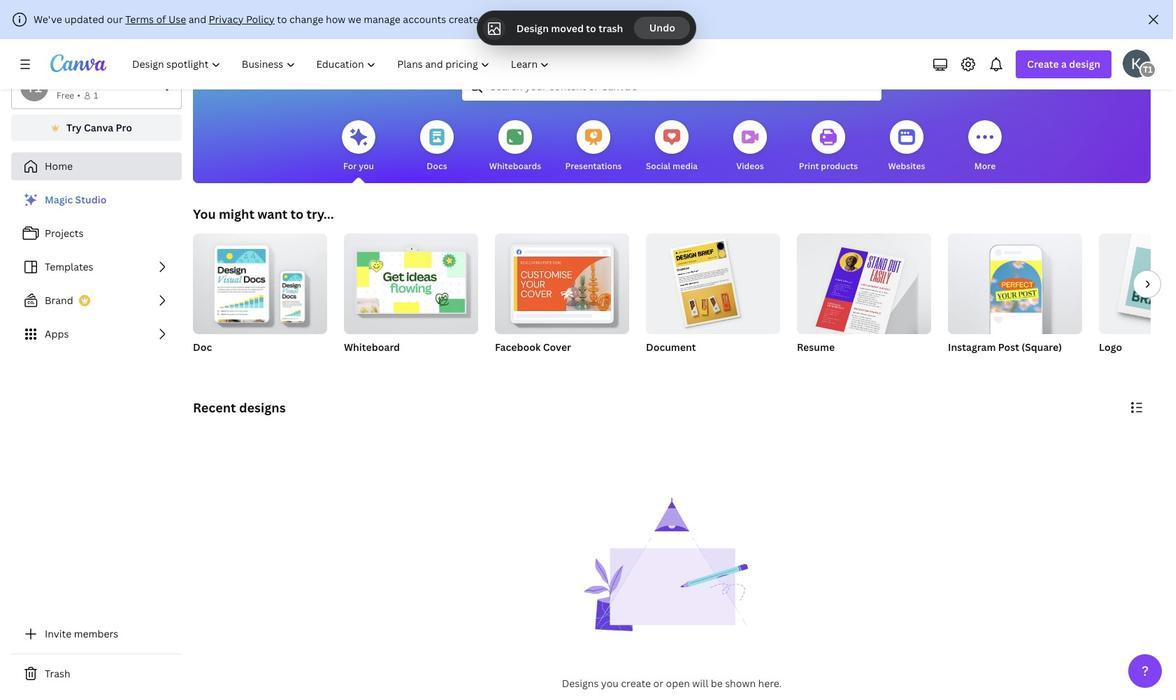 Task type: locate. For each thing, give the bounding box(es) containing it.
1 vertical spatial you
[[359, 160, 374, 172]]

to
[[277, 13, 287, 26], [586, 21, 596, 35], [290, 206, 304, 222]]

group
[[193, 228, 327, 334], [344, 228, 478, 334], [495, 228, 629, 334], [646, 228, 780, 334], [797, 228, 931, 340], [948, 228, 1082, 334], [1099, 234, 1173, 334]]

designs
[[239, 399, 286, 416]]

or
[[653, 677, 664, 690]]

1 horizontal spatial you
[[601, 677, 619, 690]]

try...
[[307, 206, 334, 222]]

1 vertical spatial will
[[692, 677, 708, 690]]

0 vertical spatial design
[[670, 26, 741, 56]]

team 1 element inside switch to another team button
[[20, 73, 48, 101]]

open
[[666, 677, 690, 690]]

(square)
[[1022, 341, 1062, 354]]

apps link
[[11, 320, 182, 348]]

1 horizontal spatial team 1 element
[[1140, 62, 1157, 78]]

1 vertical spatial design
[[1069, 57, 1101, 71]]

social media button
[[646, 110, 698, 183]]

0 vertical spatial will
[[583, 26, 619, 56]]

for you
[[343, 160, 374, 172]]

want
[[257, 206, 288, 222]]

brand link
[[11, 287, 182, 315]]

emails.
[[540, 13, 573, 26]]

1 horizontal spatial design
[[1069, 57, 1101, 71]]

whiteboard group
[[344, 228, 478, 372]]

0 horizontal spatial team 1 element
[[20, 73, 48, 101]]

design right a on the top of the page
[[1069, 57, 1101, 71]]

resume
[[797, 341, 835, 354]]

0 vertical spatial you
[[624, 26, 665, 56]]

None search field
[[462, 73, 882, 101]]

more
[[975, 160, 996, 172]]

trash link
[[11, 660, 182, 688]]

team 1 image
[[1140, 62, 1157, 78]]

recent designs
[[193, 399, 286, 416]]

team 1 element
[[1140, 62, 1157, 78], [20, 73, 48, 101]]

trash
[[599, 21, 623, 35]]

we
[[348, 13, 361, 26]]

for you button
[[342, 110, 375, 183]]

videos button
[[733, 110, 767, 183]]

use
[[168, 13, 186, 26]]

group for document 'group'
[[646, 228, 780, 334]]

our
[[107, 13, 123, 26]]

0 horizontal spatial to
[[277, 13, 287, 26]]

social
[[646, 160, 671, 172]]

pro
[[116, 121, 132, 134]]

t1 button
[[1123, 50, 1157, 78]]

free
[[57, 89, 74, 101]]

will right emails. on the top left of page
[[583, 26, 619, 56]]

1 horizontal spatial will
[[692, 677, 708, 690]]

home link
[[11, 152, 182, 180]]

group for logo group
[[1099, 234, 1173, 334]]

group for facebook cover group
[[495, 228, 629, 334]]

team 1 image
[[20, 73, 48, 101]]

to right policy
[[277, 13, 287, 26]]

document group
[[646, 228, 780, 372]]

you
[[624, 26, 665, 56], [359, 160, 374, 172], [601, 677, 619, 690]]

magic
[[45, 193, 73, 206]]

websites button
[[888, 110, 925, 183]]

you inside button
[[359, 160, 374, 172]]

will
[[583, 26, 619, 56], [692, 677, 708, 690]]

terms
[[125, 13, 154, 26]]

cover
[[543, 341, 571, 354]]

invite members button
[[11, 620, 182, 648]]

to left try... at top
[[290, 206, 304, 222]]

trash
[[45, 667, 70, 680]]

free •
[[57, 89, 80, 101]]

post
[[998, 341, 1019, 354]]

using
[[487, 13, 512, 26]]

2 vertical spatial you
[[601, 677, 619, 690]]

try canva pro button
[[11, 115, 182, 141]]

accounts
[[403, 13, 446, 26]]

you for for you
[[359, 160, 374, 172]]

list
[[11, 186, 182, 348]]

invite
[[45, 627, 71, 640]]

group for resume group
[[797, 228, 931, 340]]

of
[[156, 13, 166, 26]]

2 horizontal spatial you
[[624, 26, 665, 56]]

facebook
[[495, 341, 541, 354]]

here.
[[758, 677, 782, 690]]

status containing undo
[[477, 11, 696, 45]]

presentations
[[565, 160, 622, 172]]

to inside "status"
[[586, 21, 596, 35]]

projects link
[[11, 220, 182, 248]]

create
[[1027, 57, 1059, 71]]

social media
[[646, 160, 698, 172]]

you right trash
[[624, 26, 665, 56]]

document
[[646, 341, 696, 354]]

brand
[[45, 294, 73, 307]]

undo
[[649, 21, 675, 34]]

you right for
[[359, 160, 374, 172]]

group for "instagram post (square)" group
[[948, 228, 1082, 334]]

whiteboard
[[344, 341, 400, 354]]

a
[[1061, 57, 1067, 71]]

to left trash
[[586, 21, 596, 35]]

resume group
[[797, 228, 931, 372]]

Switch to another team button
[[11, 67, 182, 109]]

templates link
[[11, 253, 182, 281]]

created
[[449, 13, 485, 26]]

2 horizontal spatial to
[[586, 21, 596, 35]]

will left be
[[692, 677, 708, 690]]

you left create
[[601, 677, 619, 690]]

Search search field
[[490, 73, 854, 100]]

0 horizontal spatial you
[[359, 160, 374, 172]]

products
[[821, 160, 858, 172]]

kendall parks image
[[1123, 50, 1151, 78]]

more button
[[968, 110, 1002, 183]]

you might want to try...
[[193, 206, 334, 222]]

moved
[[551, 21, 584, 35]]

status
[[477, 11, 696, 45]]

design up search search box
[[670, 26, 741, 56]]

members
[[74, 627, 118, 640]]

instagram post (square) group
[[948, 228, 1082, 372]]

design inside dropdown button
[[1069, 57, 1101, 71]]

videos
[[736, 160, 764, 172]]

create a design button
[[1016, 50, 1112, 78]]



Task type: vqa. For each thing, say whether or not it's contained in the screenshot.
Resume group
yes



Task type: describe. For each thing, give the bounding box(es) containing it.
1
[[94, 89, 98, 101]]

team 1 element inside t1 popup button
[[1140, 62, 1157, 78]]

create a design
[[1027, 57, 1101, 71]]

manage
[[364, 13, 401, 26]]

magic studio
[[45, 193, 107, 206]]

for
[[343, 160, 357, 172]]

apps
[[45, 327, 69, 341]]

change
[[289, 13, 323, 26]]

you
[[193, 206, 216, 222]]

print products button
[[799, 110, 858, 183]]

studio
[[75, 193, 107, 206]]

be
[[711, 677, 723, 690]]

docs
[[427, 160, 447, 172]]

how
[[326, 13, 346, 26]]

instagram
[[948, 341, 996, 354]]

group for doc group on the left
[[193, 228, 327, 334]]

design
[[516, 21, 549, 35]]

what will you design today?
[[519, 26, 825, 56]]

print products
[[799, 160, 858, 172]]

shown
[[725, 677, 756, 690]]

undo button
[[634, 17, 690, 39]]

designs you create or open will be shown here.
[[562, 677, 782, 690]]

today?
[[746, 26, 825, 56]]

designs
[[562, 677, 599, 690]]

media
[[673, 160, 698, 172]]

logo group
[[1099, 234, 1173, 372]]

0 horizontal spatial will
[[583, 26, 619, 56]]

work
[[515, 13, 537, 26]]

privacy
[[209, 13, 244, 26]]

policy
[[246, 13, 275, 26]]

facebook cover group
[[495, 228, 629, 372]]

1 horizontal spatial to
[[290, 206, 304, 222]]

templates
[[45, 260, 93, 273]]

privacy policy link
[[209, 13, 275, 26]]

you for designs you create or open will be shown here.
[[601, 677, 619, 690]]

recent
[[193, 399, 236, 416]]

projects
[[45, 227, 84, 240]]

home
[[45, 159, 73, 173]]

we've
[[34, 13, 62, 26]]

create
[[621, 677, 651, 690]]

and
[[189, 13, 206, 26]]

whiteboards button
[[489, 110, 541, 183]]

top level navigation element
[[123, 50, 562, 78]]

might
[[219, 206, 254, 222]]

presentations button
[[565, 110, 622, 183]]

we've updated our terms of use and privacy policy to change how we manage accounts created using work emails.
[[34, 13, 573, 26]]

design moved to trash
[[516, 21, 623, 35]]

invite members
[[45, 627, 118, 640]]

group for whiteboard group
[[344, 228, 478, 334]]

doc
[[193, 341, 212, 354]]

logo
[[1099, 341, 1122, 354]]

docs button
[[420, 110, 454, 183]]

what
[[519, 26, 579, 56]]

instagram post (square)
[[948, 341, 1062, 354]]

magic studio link
[[11, 186, 182, 214]]

0 horizontal spatial design
[[670, 26, 741, 56]]

terms of use link
[[125, 13, 186, 26]]

list containing magic studio
[[11, 186, 182, 348]]

updated
[[65, 13, 104, 26]]

•
[[77, 89, 80, 101]]

try canva pro
[[66, 121, 132, 134]]

try
[[66, 121, 82, 134]]

doc group
[[193, 228, 327, 372]]

canva
[[84, 121, 113, 134]]

websites
[[888, 160, 925, 172]]

facebook cover
[[495, 341, 571, 354]]



